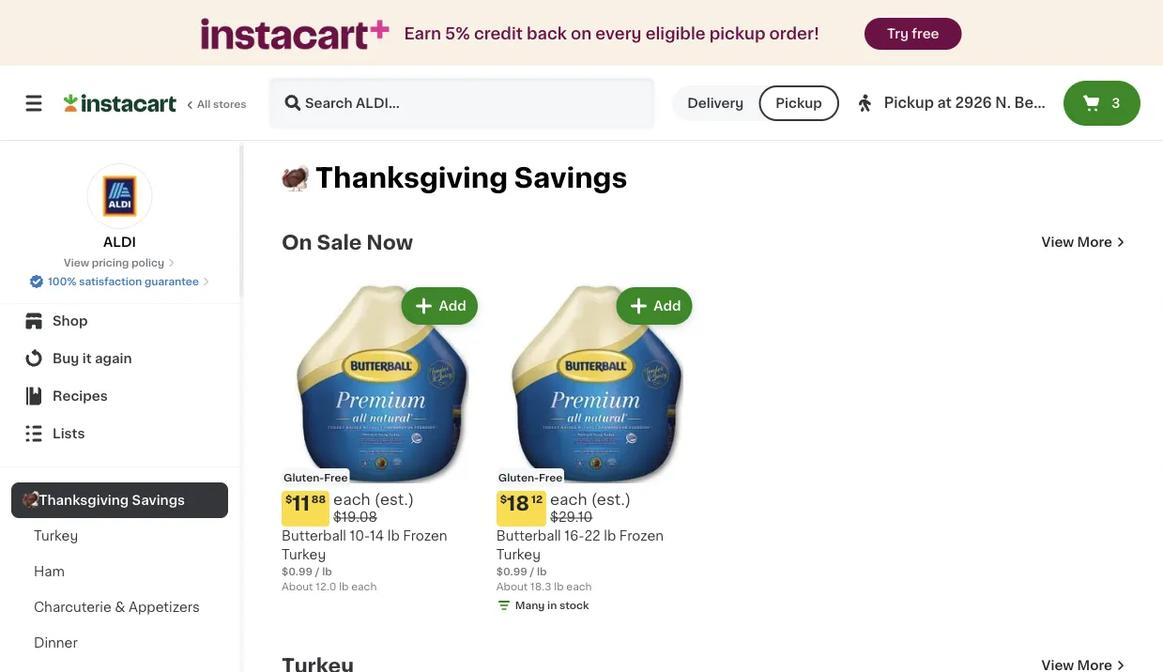 Task type: locate. For each thing, give the bounding box(es) containing it.
$0.99
[[282, 567, 313, 577], [496, 567, 528, 577]]

$0.99 for 11
[[282, 567, 313, 577]]

all
[[197, 99, 211, 109]]

about
[[282, 582, 313, 592], [496, 582, 528, 592]]

each
[[333, 492, 371, 507], [550, 492, 587, 507], [351, 582, 377, 592], [566, 582, 592, 592]]

delivery
[[687, 97, 744, 110]]

$0.99 inside $ 11 88 each (est.) $19.08 butterball 10-14 lb frozen turkey $0.99 / lb about 12.0 lb each
[[282, 567, 313, 577]]

2 (est.) from the left
[[591, 492, 631, 507]]

turkey up 12.0
[[282, 548, 326, 562]]

1 vertical spatial thanksgiving
[[39, 494, 129, 507]]

1 horizontal spatial frozen
[[619, 530, 664, 543]]

1 horizontal spatial thanksgiving
[[315, 165, 508, 192]]

2 horizontal spatial turkey
[[496, 548, 541, 562]]

5%
[[445, 26, 470, 42]]

lists link
[[11, 415, 228, 453]]

frozen inside $ 11 88 each (est.) $19.08 butterball 10-14 lb frozen turkey $0.99 / lb about 12.0 lb each
[[403, 530, 447, 543]]

2 $ from the left
[[500, 494, 507, 504]]

it
[[82, 352, 92, 365]]

frozen right 22
[[619, 530, 664, 543]]

view more
[[1042, 236, 1113, 249]]

gluten-free up 12
[[498, 473, 563, 483]]

recipes link
[[11, 377, 228, 415]]

1 (est.) from the left
[[374, 492, 414, 507]]

gluten- up 18
[[498, 473, 539, 483]]

frozen inside $ 18 12 each (est.) $29.10 butterball 16-22 lb frozen turkey $0.99 / lb about 18.3 lb each
[[619, 530, 664, 543]]

(est.) for 18
[[591, 492, 631, 507]]

savings
[[514, 165, 628, 192], [132, 494, 185, 507]]

$ for 11
[[285, 494, 292, 504]]

butterball down 18
[[496, 530, 561, 543]]

0 horizontal spatial savings
[[132, 494, 185, 507]]

100%
[[48, 277, 76, 287]]

butterball for 11
[[282, 530, 346, 543]]

2 about from the left
[[496, 582, 528, 592]]

1 horizontal spatial gluten-free
[[498, 473, 563, 483]]

buy
[[53, 352, 79, 365]]

1 horizontal spatial 🦃 thanksgiving savings
[[282, 165, 628, 192]]

turkey inside $ 11 88 each (est.) $19.08 butterball 10-14 lb frozen turkey $0.99 / lb about 12.0 lb each
[[282, 548, 326, 562]]

0 horizontal spatial frozen
[[403, 530, 447, 543]]

0 horizontal spatial 🦃 thanksgiving savings
[[23, 494, 185, 507]]

thanksgiving up now
[[315, 165, 508, 192]]

2 add button from the left
[[618, 289, 691, 323]]

about for 11
[[282, 582, 313, 592]]

1 horizontal spatial 🦃
[[282, 165, 309, 192]]

stock
[[560, 601, 589, 611]]

0 horizontal spatial 🦃
[[23, 494, 36, 507]]

0 horizontal spatial about
[[282, 582, 313, 592]]

1 $ from the left
[[285, 494, 292, 504]]

gluten-
[[284, 473, 324, 483], [498, 473, 539, 483]]

88
[[312, 494, 326, 504]]

/ inside $ 18 12 each (est.) $29.10 butterball 16-22 lb frozen turkey $0.99 / lb about 18.3 lb each
[[530, 567, 534, 577]]

gluten- up '11'
[[284, 473, 324, 483]]

at
[[938, 96, 952, 110]]

view for view pricing policy
[[64, 258, 89, 268]]

🦃 up "ham"
[[23, 494, 36, 507]]

/ for 11
[[315, 567, 320, 577]]

order!
[[770, 26, 820, 42]]

2 free from the left
[[539, 473, 563, 483]]

each right 12.0
[[351, 582, 377, 592]]

product group containing 18
[[496, 284, 696, 617]]

Search field
[[270, 79, 654, 128]]

pickup
[[884, 96, 934, 110], [776, 97, 822, 110]]

try
[[887, 27, 909, 40]]

$11.88 each (estimated) original price: $19.08 element
[[282, 491, 481, 527]]

$ for 18
[[500, 494, 507, 504]]

add for 11
[[439, 300, 466, 313]]

2 gluten- from the left
[[498, 473, 539, 483]]

about inside $ 18 12 each (est.) $29.10 butterball 16-22 lb frozen turkey $0.99 / lb about 18.3 lb each
[[496, 582, 528, 592]]

add button for 18
[[618, 289, 691, 323]]

(est.) inside $ 11 88 each (est.) $19.08 butterball 10-14 lb frozen turkey $0.99 / lb about 12.0 lb each
[[374, 492, 414, 507]]

butterball down '11'
[[282, 530, 346, 543]]

pickup inside button
[[776, 97, 822, 110]]

1 horizontal spatial turkey
[[282, 548, 326, 562]]

🦃 thanksgiving savings down search field at top
[[282, 165, 628, 192]]

1 horizontal spatial (est.)
[[591, 492, 631, 507]]

1 vertical spatial savings
[[132, 494, 185, 507]]

earn
[[404, 26, 441, 42]]

appetizers
[[129, 601, 200, 614]]

free for 18
[[539, 473, 563, 483]]

1 horizontal spatial add button
[[618, 289, 691, 323]]

0 horizontal spatial $
[[285, 494, 292, 504]]

0 horizontal spatial add button
[[403, 289, 476, 323]]

1 product group from the left
[[282, 284, 481, 594]]

many in stock
[[515, 601, 589, 611]]

1 frozen from the left
[[403, 530, 447, 543]]

None search field
[[269, 77, 655, 130]]

$ inside $ 11 88 each (est.) $19.08 butterball 10-14 lb frozen turkey $0.99 / lb about 12.0 lb each
[[285, 494, 292, 504]]

lb right 14 on the bottom of page
[[388, 530, 400, 543]]

butterball
[[282, 530, 346, 543], [496, 530, 561, 543]]

about left 12.0
[[282, 582, 313, 592]]

$0.99 down '11'
[[282, 567, 313, 577]]

2 gluten-free from the left
[[498, 473, 563, 483]]

2 frozen from the left
[[619, 530, 664, 543]]

view up 100%
[[64, 258, 89, 268]]

2926
[[955, 96, 992, 110]]

1 horizontal spatial gluten-
[[498, 473, 539, 483]]

free up 12
[[539, 473, 563, 483]]

butterball for 18
[[496, 530, 561, 543]]

1 about from the left
[[282, 582, 313, 592]]

many
[[515, 601, 545, 611]]

$
[[285, 494, 292, 504], [500, 494, 507, 504]]

(est.) up 14 on the bottom of page
[[374, 492, 414, 507]]

🦃 thanksgiving savings up turkey link
[[23, 494, 185, 507]]

$ inside $ 18 12 each (est.) $29.10 butterball 16-22 lb frozen turkey $0.99 / lb about 18.3 lb each
[[500, 494, 507, 504]]

18.3
[[531, 582, 552, 592]]

1 horizontal spatial product group
[[496, 284, 696, 617]]

1 horizontal spatial $0.99
[[496, 567, 528, 577]]

(est.) inside $ 18 12 each (est.) $29.10 butterball 16-22 lb frozen turkey $0.99 / lb about 18.3 lb each
[[591, 492, 631, 507]]

1 vertical spatial view
[[64, 258, 89, 268]]

2 / from the left
[[530, 567, 534, 577]]

🦃 up 'on'
[[282, 165, 309, 192]]

2 butterball from the left
[[496, 530, 561, 543]]

pickup inside popup button
[[884, 96, 934, 110]]

thanksgiving
[[315, 165, 508, 192], [39, 494, 129, 507]]

🦃
[[282, 165, 309, 192], [23, 494, 36, 507]]

add button
[[403, 289, 476, 323], [618, 289, 691, 323]]

🦃 thanksgiving savings link
[[11, 483, 228, 518]]

aldi link
[[87, 163, 153, 252]]

turkey inside $ 18 12 each (est.) $29.10 butterball 16-22 lb frozen turkey $0.99 / lb about 18.3 lb each
[[496, 548, 541, 562]]

free up 88
[[324, 473, 348, 483]]

0 horizontal spatial gluten-
[[284, 473, 324, 483]]

view left more
[[1042, 236, 1074, 249]]

turkey
[[34, 530, 78, 543], [282, 548, 326, 562], [496, 548, 541, 562]]

0 horizontal spatial (est.)
[[374, 492, 414, 507]]

lb
[[388, 530, 400, 543], [604, 530, 616, 543], [322, 567, 332, 577], [537, 567, 547, 577], [339, 582, 349, 592], [554, 582, 564, 592]]

0 vertical spatial thanksgiving
[[315, 165, 508, 192]]

1 gluten-free from the left
[[284, 473, 348, 483]]

/ up 12.0
[[315, 567, 320, 577]]

/
[[315, 567, 320, 577], [530, 567, 534, 577]]

turkey up "ham"
[[34, 530, 78, 543]]

about inside $ 11 88 each (est.) $19.08 butterball 10-14 lb frozen turkey $0.99 / lb about 12.0 lb each
[[282, 582, 313, 592]]

1 vertical spatial 🦃
[[23, 494, 36, 507]]

0 horizontal spatial pickup
[[776, 97, 822, 110]]

(est.) up 22
[[591, 492, 631, 507]]

sale
[[317, 232, 362, 252]]

turkey link
[[11, 518, 228, 554]]

0 vertical spatial view
[[1042, 236, 1074, 249]]

lb up 18.3 at the left of the page
[[537, 567, 547, 577]]

express icon image
[[201, 18, 389, 49]]

(est.) for 11
[[374, 492, 414, 507]]

gluten-free up 88
[[284, 473, 348, 483]]

$ left 12
[[500, 494, 507, 504]]

butterball inside $ 18 12 each (est.) $29.10 butterball 16-22 lb frozen turkey $0.99 / lb about 18.3 lb each
[[496, 530, 561, 543]]

1 add button from the left
[[403, 289, 476, 323]]

$19.08
[[333, 511, 377, 524]]

try free
[[887, 27, 939, 40]]

1 horizontal spatial pickup
[[884, 96, 934, 110]]

1 horizontal spatial savings
[[514, 165, 628, 192]]

gluten-free
[[284, 473, 348, 483], [498, 473, 563, 483]]

each up the $29.10 on the bottom
[[550, 492, 587, 507]]

0 horizontal spatial gluten-free
[[284, 473, 348, 483]]

pickup at 2926 n. beltline rd
[[884, 96, 1093, 110]]

/ up 18.3 at the left of the page
[[530, 567, 534, 577]]

pickup down order! on the top right
[[776, 97, 822, 110]]

0 horizontal spatial butterball
[[282, 530, 346, 543]]

each up $19.08
[[333, 492, 371, 507]]

1 add from the left
[[439, 300, 466, 313]]

charcuterie
[[34, 601, 111, 614]]

buy it again
[[53, 352, 132, 365]]

0 horizontal spatial add
[[439, 300, 466, 313]]

1 horizontal spatial /
[[530, 567, 534, 577]]

free for 11
[[324, 473, 348, 483]]

instacart logo image
[[64, 92, 177, 115]]

0 horizontal spatial product group
[[282, 284, 481, 594]]

1 horizontal spatial $
[[500, 494, 507, 504]]

$0.99 up many
[[496, 567, 528, 577]]

1 gluten- from the left
[[284, 473, 324, 483]]

lb right 12.0
[[339, 582, 349, 592]]

now
[[366, 232, 413, 252]]

each up stock
[[566, 582, 592, 592]]

free
[[324, 473, 348, 483], [539, 473, 563, 483]]

2 $0.99 from the left
[[496, 567, 528, 577]]

🦃 thanksgiving savings
[[282, 165, 628, 192], [23, 494, 185, 507]]

/ inside $ 11 88 each (est.) $19.08 butterball 10-14 lb frozen turkey $0.99 / lb about 12.0 lb each
[[315, 567, 320, 577]]

2 add from the left
[[654, 300, 681, 313]]

12.0
[[316, 582, 337, 592]]

1 $0.99 from the left
[[282, 567, 313, 577]]

add
[[439, 300, 466, 313], [654, 300, 681, 313]]

1 horizontal spatial add
[[654, 300, 681, 313]]

0 horizontal spatial /
[[315, 567, 320, 577]]

1 horizontal spatial butterball
[[496, 530, 561, 543]]

0 horizontal spatial thanksgiving
[[39, 494, 129, 507]]

item carousel region
[[255, 276, 1126, 625]]

rd
[[1073, 96, 1093, 110]]

0 horizontal spatial free
[[324, 473, 348, 483]]

0 horizontal spatial view
[[64, 258, 89, 268]]

thanksgiving up turkey link
[[39, 494, 129, 507]]

3
[[1112, 97, 1120, 110]]

pickup at 2926 n. beltline rd button
[[854, 77, 1093, 130]]

0 horizontal spatial $0.99
[[282, 567, 313, 577]]

1 free from the left
[[324, 473, 348, 483]]

1 / from the left
[[315, 567, 320, 577]]

lb right 22
[[604, 530, 616, 543]]

on
[[571, 26, 592, 42]]

$ left 88
[[285, 494, 292, 504]]

product group
[[282, 284, 481, 594], [496, 284, 696, 617]]

2 product group from the left
[[496, 284, 696, 617]]

pickup for pickup
[[776, 97, 822, 110]]

1 horizontal spatial view
[[1042, 236, 1074, 249]]

$0.99 for 18
[[496, 567, 528, 577]]

about for 18
[[496, 582, 528, 592]]

policy
[[132, 258, 164, 268]]

add for 18
[[654, 300, 681, 313]]

turkey for 18
[[496, 548, 541, 562]]

about up many
[[496, 582, 528, 592]]

frozen right 14 on the bottom of page
[[403, 530, 447, 543]]

1 horizontal spatial free
[[539, 473, 563, 483]]

butterball inside $ 11 88 each (est.) $19.08 butterball 10-14 lb frozen turkey $0.99 / lb about 12.0 lb each
[[282, 530, 346, 543]]

pickup left at
[[884, 96, 934, 110]]

1 horizontal spatial about
[[496, 582, 528, 592]]

$0.99 inside $ 18 12 each (est.) $29.10 butterball 16-22 lb frozen turkey $0.99 / lb about 18.3 lb each
[[496, 567, 528, 577]]

turkey up 18.3 at the left of the page
[[496, 548, 541, 562]]

shop link
[[11, 302, 228, 340]]

view
[[1042, 236, 1074, 249], [64, 258, 89, 268]]

1 butterball from the left
[[282, 530, 346, 543]]

0 vertical spatial savings
[[514, 165, 628, 192]]

(est.)
[[374, 492, 414, 507], [591, 492, 631, 507]]



Task type: vqa. For each thing, say whether or not it's contained in the screenshot.
home goods
no



Task type: describe. For each thing, give the bounding box(es) containing it.
gluten-free for 11
[[284, 473, 348, 483]]

0 vertical spatial 🦃
[[282, 165, 309, 192]]

pickup
[[710, 26, 766, 42]]

ham
[[34, 565, 65, 578]]

all stores
[[197, 99, 247, 109]]

🦃 inside 🦃 thanksgiving savings link
[[23, 494, 36, 507]]

aldi
[[103, 236, 136, 249]]

all stores link
[[64, 77, 248, 130]]

on sale now
[[282, 232, 413, 252]]

14
[[370, 530, 384, 543]]

free
[[912, 27, 939, 40]]

16-
[[565, 530, 584, 543]]

pickup for pickup at 2926 n. beltline rd
[[884, 96, 934, 110]]

on
[[282, 232, 312, 252]]

charcuterie & appetizers
[[34, 601, 200, 614]]

0 horizontal spatial turkey
[[34, 530, 78, 543]]

22
[[584, 530, 601, 543]]

every
[[596, 26, 642, 42]]

add button for 11
[[403, 289, 476, 323]]

0 vertical spatial 🦃 thanksgiving savings
[[282, 165, 628, 192]]

3 button
[[1064, 81, 1141, 126]]

dinner
[[34, 637, 78, 650]]

pickup button
[[759, 85, 839, 121]]

$ 11 88 each (est.) $19.08 butterball 10-14 lb frozen turkey $0.99 / lb about 12.0 lb each
[[282, 492, 447, 592]]

on sale now link
[[282, 231, 413, 254]]

view for view more
[[1042, 236, 1074, 249]]

$29.10
[[550, 511, 593, 524]]

11
[[292, 493, 310, 513]]

product group containing 11
[[282, 284, 481, 594]]

n.
[[996, 96, 1011, 110]]

charcuterie & appetizers link
[[11, 590, 228, 625]]

/ for 18
[[530, 567, 534, 577]]

&
[[115, 601, 125, 614]]

turkey for 11
[[282, 548, 326, 562]]

buy it again link
[[11, 340, 228, 377]]

$ 18 12 each (est.) $29.10 butterball 16-22 lb frozen turkey $0.99 / lb about 18.3 lb each
[[496, 492, 664, 592]]

lb up 12.0
[[322, 567, 332, 577]]

back
[[527, 26, 567, 42]]

1 vertical spatial 🦃 thanksgiving savings
[[23, 494, 185, 507]]

credit
[[474, 26, 523, 42]]

again
[[95, 352, 132, 365]]

view more link
[[1042, 233, 1126, 252]]

beltline
[[1015, 96, 1070, 110]]

gluten-free for 18
[[498, 473, 563, 483]]

$18.12 each (estimated) original price: $29.10 element
[[496, 491, 696, 527]]

18
[[507, 493, 530, 513]]

pricing
[[92, 258, 129, 268]]

aldi logo image
[[87, 163, 153, 229]]

gluten- for 18
[[498, 473, 539, 483]]

dinner link
[[11, 625, 228, 661]]

earn 5% credit back on every eligible pickup order!
[[404, 26, 820, 42]]

lb right 18.3 at the left of the page
[[554, 582, 564, 592]]

eligible
[[646, 26, 706, 42]]

view pricing policy
[[64, 258, 164, 268]]

in
[[547, 601, 557, 611]]

ham link
[[11, 554, 228, 590]]

100% satisfaction guarantee
[[48, 277, 199, 287]]

recipes
[[53, 390, 108, 403]]

100% satisfaction guarantee button
[[29, 270, 210, 289]]

shop
[[53, 315, 88, 328]]

more
[[1077, 236, 1113, 249]]

delivery button
[[672, 85, 759, 121]]

gluten- for 11
[[284, 473, 324, 483]]

10-
[[350, 530, 370, 543]]

frozen for 18
[[619, 530, 664, 543]]

service type group
[[672, 85, 839, 121]]

lists
[[53, 427, 85, 440]]

frozen for 11
[[403, 530, 447, 543]]

satisfaction
[[79, 277, 142, 287]]

view pricing policy link
[[64, 255, 176, 270]]

guarantee
[[145, 277, 199, 287]]

stores
[[213, 99, 247, 109]]

12
[[531, 494, 543, 504]]



